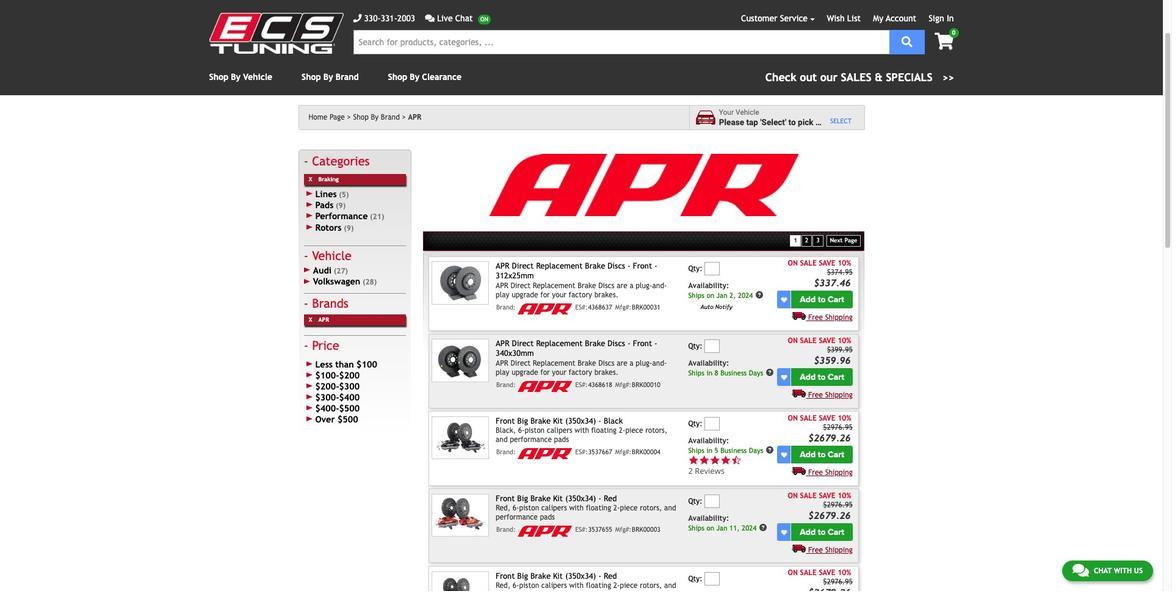 Task type: vqa. For each thing, say whether or not it's contained in the screenshot.
the your in the "Apr Direct Replacement Brake Discs - Front - 312X25Mm Apr Direct Replacement Brake Discs Are A Plug-And- Play Upgrade For Your Factory Brakes."
yes



Task type: describe. For each thing, give the bounding box(es) containing it.
6- for front big brake kit (350x34) - red
[[513, 504, 519, 512]]

(27)
[[334, 267, 348, 275]]

$2976.95 for front big brake kit (350x34) - red
[[823, 500, 853, 509]]

2024 for availability: ships on jan 11, 2024
[[742, 524, 757, 532]]

performance
[[315, 211, 368, 221]]

apr direct replacement brake discs - front - 340x30mm apr direct replacement brake discs are a plug-and- play upgrade for your factory brakes.
[[496, 339, 667, 376]]

2 link
[[802, 235, 812, 247]]

floating for front big brake kit (350x34) - black
[[591, 426, 617, 435]]

3 (350x34) from the top
[[565, 571, 596, 580]]

question sign image for $337.46
[[755, 291, 764, 299]]

save for apr direct replacement brake discs - front - 312x25mm
[[819, 259, 836, 267]]

2 vertical spatial rotors,
[[640, 581, 662, 590]]

1 red, from the top
[[496, 504, 511, 512]]

- up brk00031
[[655, 261, 657, 270]]

home page link
[[309, 113, 351, 121]]

add to cart for apr direct replacement brake discs - front - 312x25mm
[[800, 295, 844, 305]]

sale for apr direct replacement brake discs - front - 340x30mm
[[800, 336, 817, 345]]

on for 11,
[[707, 524, 714, 532]]

apr - corporate logo image for apr direct replacement brake discs - front - 312x25mm
[[518, 303, 572, 314]]

3537667
[[588, 448, 612, 456]]

reviews
[[695, 465, 725, 476]]

1 front big brake kit (350x34) - red red, 6-piston calipers with floating 2-piece rotors, and performance pads from the top
[[496, 494, 676, 521]]

on sale save 10% $2976.95 $2679.26 for front big brake kit (350x34) - red
[[788, 491, 853, 521]]

brk00031
[[632, 303, 661, 311]]

shipping for apr direct replacement brake discs - front - 312x25mm
[[825, 314, 853, 322]]

over $500 link
[[304, 414, 406, 425]]

add for apr direct replacement brake discs - front - 340x30mm
[[800, 372, 816, 382]]

free for front big brake kit (350x34) - red
[[808, 546, 823, 554]]

1 vertical spatial (9)
[[344, 224, 354, 232]]

mfg#: for apr direct replacement brake discs - front - 340x30mm
[[615, 381, 632, 388]]

shop by brand for home page
[[353, 113, 400, 121]]

brand: for apr direct replacement brake discs - front - 340x30mm
[[496, 381, 516, 388]]

$300-$400 link
[[304, 392, 406, 403]]

front big brake kit (350x34) - black link
[[496, 416, 623, 425]]

with inside front big brake kit (350x34) - black black, 6-piston calipers with floating 2-piece rotors, and performance pads
[[575, 426, 589, 435]]

sign in
[[929, 13, 954, 23]]

next page link
[[827, 235, 861, 247]]

&
[[875, 71, 883, 84]]

es#3537667 - brk00004 - front big brake kit (350x34) - black - black, 6-piston calipers with floating 2-piece rotors, and performance pads - apr - audi volkswagen image
[[432, 416, 489, 459]]

brand: for apr direct replacement brake discs - front - 312x25mm
[[496, 303, 516, 311]]

- up es#: 4368637 mfg#: brk00031
[[628, 261, 631, 270]]

brands x apr
[[309, 296, 349, 323]]

by right home page link
[[371, 113, 379, 121]]

2 vertical spatial and
[[664, 581, 676, 590]]

live
[[437, 13, 453, 23]]

availability: for availability: ships on jan 2, 2024
[[688, 282, 729, 290]]

$400-$500 link
[[304, 403, 406, 414]]

ships for availability: ships in 8 business days
[[688, 369, 705, 377]]

$2679.26 for front big brake kit (350x34) - red
[[808, 510, 851, 521]]

my account link
[[873, 13, 916, 23]]

chat with us link
[[1062, 560, 1153, 581]]

$100-$200 link
[[304, 370, 406, 381]]

on for front big brake kit (350x34) - red
[[788, 491, 798, 500]]

es#: 4368618 mfg#: brk00010
[[575, 381, 661, 388]]

$400
[[339, 392, 360, 403]]

0 vertical spatial vehicle
[[243, 72, 272, 82]]

es#3537655 - brk00003 - front big brake kit (350x34) - red - red, 6-piston calipers with floating 2-piece rotors, and performance pads - apr - audi volkswagen image
[[432, 494, 489, 537]]

3 big from the top
[[517, 571, 528, 580]]

$100
[[357, 359, 377, 370]]

audi
[[313, 265, 332, 275]]

2003
[[397, 13, 415, 23]]

ships for availability: ships on jan 2, 2024
[[688, 291, 705, 300]]

pick
[[798, 117, 814, 127]]

apr - corporate logo image for front big brake kit (350x34) - red
[[518, 526, 572, 537]]

kit for front big brake kit (350x34) - red
[[553, 494, 563, 503]]

customer
[[741, 13, 778, 23]]

apr direct replacement brake discs - front - 312x25mm link
[[496, 261, 657, 280]]

apr direct replacement brake discs - front - 340x30mm link
[[496, 339, 657, 358]]

shipping for front big brake kit (350x34) - red
[[825, 546, 853, 554]]

add to wish list image
[[781, 297, 787, 303]]

shop by vehicle link
[[209, 72, 272, 82]]

page for next page
[[845, 237, 857, 244]]

in
[[947, 13, 954, 23]]

phone image
[[353, 14, 362, 23]]

- down 3537655
[[599, 571, 601, 580]]

tap
[[746, 117, 758, 127]]

on for front big brake kit (350x34) - black
[[788, 414, 798, 422]]

availability: ships on jan 2, 2024
[[688, 282, 753, 300]]

on for apr direct replacement brake discs - front - 340x30mm
[[788, 336, 798, 345]]

by up home page link
[[323, 72, 333, 82]]

and- for $337.46
[[652, 281, 667, 290]]

play for $337.46
[[496, 290, 510, 299]]

3
[[817, 237, 820, 244]]

2 vertical spatial calipers
[[541, 581, 567, 590]]

es#4368637 - brk00031 - apr direct replacement brake discs - front - 312x25mm - apr direct replacement brake discs are a plug-and-play upgrade for your factory brakes. - apr - audi volkswagen image
[[432, 261, 489, 304]]

direct down 340x30mm
[[511, 359, 531, 367]]

5 qty: from the top
[[688, 574, 703, 583]]

$2976.95 inside on sale save 10% $2976.95
[[823, 578, 853, 586]]

next
[[830, 237, 843, 244]]

3 star image from the left
[[710, 455, 720, 466]]

3 link
[[813, 235, 823, 247]]

sale for front big brake kit (350x34) - red
[[800, 491, 817, 500]]

2 vertical spatial 2-
[[613, 581, 620, 590]]

(28)
[[363, 278, 377, 286]]

$300
[[339, 381, 360, 392]]

page for home page
[[330, 113, 345, 121]]

10% for apr direct replacement brake discs - front - 312x25mm
[[838, 259, 851, 267]]

on sale save 10% $399.95 $359.96
[[788, 336, 853, 366]]

front inside the apr direct replacement brake discs - front - 312x25mm apr direct replacement brake discs are a plug-and- play upgrade for your factory brakes.
[[633, 261, 652, 270]]

next page
[[830, 237, 857, 244]]

calipers for front big brake kit (350x34) - black
[[547, 426, 573, 435]]

business for 5
[[721, 446, 747, 455]]

x inside brands x apr
[[309, 317, 312, 323]]

plug- for $337.46
[[636, 281, 652, 290]]

and- for $359.96
[[652, 359, 667, 367]]

add to cart button for apr direct replacement brake discs - front - 340x30mm
[[792, 368, 853, 386]]

apr down 340x30mm
[[496, 359, 508, 367]]

0 vertical spatial $500
[[339, 403, 360, 414]]

on inside on sale save 10% $2976.95
[[788, 569, 798, 577]]

2 2 reviews link from the top
[[688, 465, 742, 476]]

apr direct replacement brake discs - front - 312x25mm apr direct replacement brake discs are a plug-and- play upgrade for your factory brakes.
[[496, 261, 667, 299]]

brk00004
[[632, 448, 661, 456]]

wish
[[827, 13, 845, 23]]

days for availability: ships in 8 business days
[[749, 369, 764, 377]]

3 kit from the top
[[553, 571, 563, 580]]

free shipping image for apr direct replacement brake discs - front - 312x25mm
[[792, 312, 806, 320]]

vehicle inside vehicle audi (27) volkswagen (28)
[[312, 248, 352, 262]]

2 vertical spatial 6-
[[513, 581, 519, 590]]

to for front big brake kit (350x34) - red
[[818, 527, 826, 537]]

2 vertical spatial performance
[[496, 590, 538, 591]]

- down es#: 4368637 mfg#: brk00031
[[628, 339, 631, 348]]

and for front big brake kit (350x34) - red
[[664, 504, 676, 512]]

x inside x braking lines (5) pads (9) performance (21) rotors (9)
[[309, 176, 312, 182]]

your for $359.96
[[552, 368, 567, 376]]

vehicle
[[822, 117, 849, 127]]

shipping for front big brake kit (350x34) - black
[[825, 468, 853, 477]]

select
[[830, 117, 852, 124]]

2 red from the top
[[604, 571, 617, 580]]

mfg#: for apr direct replacement brake discs - front - 312x25mm
[[615, 303, 632, 311]]

front inside apr direct replacement brake discs - front - 340x30mm apr direct replacement brake discs are a plug-and- play upgrade for your factory brakes.
[[633, 339, 652, 348]]

0 vertical spatial (9)
[[336, 202, 346, 210]]

Search text field
[[353, 30, 889, 54]]

us
[[1134, 567, 1143, 575]]

add to cart button for apr direct replacement brake discs - front - 312x25mm
[[792, 291, 853, 309]]

331-
[[381, 13, 397, 23]]

shopping cart image
[[935, 33, 954, 50]]

ecs tuning image
[[209, 13, 343, 54]]

save for apr direct replacement brake discs - front - 340x30mm
[[819, 336, 836, 345]]

question sign image for $2679.26
[[759, 523, 768, 532]]

2 vertical spatial piston
[[519, 581, 539, 590]]

(350x34) for front big brake kit (350x34) - black
[[565, 416, 596, 425]]

apr up 312x25mm
[[496, 261, 510, 270]]

cart for front big brake kit (350x34) - red
[[828, 527, 844, 537]]

free shipping for apr direct replacement brake discs - front - 340x30mm
[[808, 391, 853, 400]]

es#: 3537655 mfg#: brk00003
[[575, 526, 661, 533]]

(5)
[[339, 190, 349, 199]]

please
[[719, 117, 744, 127]]

apr down shop by clearance link
[[408, 113, 422, 121]]

- down brk00031
[[655, 339, 657, 348]]

are for $359.96
[[617, 359, 628, 367]]

0 vertical spatial chat
[[455, 13, 473, 23]]

business for 8
[[721, 369, 747, 377]]

specials
[[886, 71, 933, 84]]

shipping for apr direct replacement brake discs - front - 340x30mm
[[825, 391, 853, 400]]

customer service
[[741, 13, 808, 23]]

piston for front big brake kit (350x34) - black
[[525, 426, 545, 435]]

shop by vehicle
[[209, 72, 272, 82]]

$337.46
[[814, 277, 851, 288]]

rotors
[[315, 222, 342, 232]]

over
[[315, 414, 335, 425]]

sign in link
[[929, 13, 954, 23]]

add to cart for apr direct replacement brake discs - front - 340x30mm
[[800, 372, 844, 382]]

free shipping for front big brake kit (350x34) - black
[[808, 468, 853, 477]]

vehicle inside your vehicle please tap 'select' to pick a vehicle
[[736, 108, 759, 117]]

customer service button
[[741, 12, 815, 25]]

front right es#3537655 - brk00003 - front big brake kit (350x34) - red - red, 6-piston calipers with floating 2-piece rotors, and performance pads - apr - audi volkswagen image
[[496, 494, 515, 503]]

your vehicle please tap 'select' to pick a vehicle
[[719, 108, 849, 127]]

home page
[[309, 113, 345, 121]]

free shipping image
[[792, 389, 806, 398]]

apr down 312x25mm
[[496, 281, 508, 290]]

direct up 312x25mm
[[512, 261, 534, 270]]

availability: for availability: ships on jan 11, 2024
[[688, 514, 729, 523]]

10% for apr direct replacement brake discs - front - 340x30mm
[[838, 336, 851, 345]]

qty: for apr direct replacement brake discs - front - 312x25mm apr direct replacement brake discs are a plug-and- play upgrade for your factory brakes.
[[688, 264, 703, 273]]

x braking lines (5) pads (9) performance (21) rotors (9)
[[309, 176, 384, 232]]

than
[[335, 359, 354, 370]]

es#4368618 - brk00010 - apr direct replacement brake discs - front - 340x30mm - apr direct replacement brake discs are a plug-and-play upgrade for your factory brakes. - apr - audi volkswagen image
[[432, 339, 489, 382]]

340x30mm
[[496, 349, 534, 358]]

clearance
[[422, 72, 462, 82]]

live chat
[[437, 13, 473, 23]]

availability: ships in 8 business days
[[688, 359, 764, 377]]

upgrade for $337.46
[[512, 290, 538, 299]]

brk00010
[[632, 381, 661, 388]]

comments image
[[1073, 563, 1089, 578]]

2- for front big brake kit (350x34) - red
[[613, 504, 620, 512]]

sales
[[841, 71, 872, 84]]

2 for 2
[[805, 237, 809, 244]]

2 reviews
[[688, 465, 725, 476]]

1 2 reviews link from the top
[[688, 455, 775, 476]]

search image
[[902, 36, 913, 47]]

rotors, for front big brake kit (350x34) - black
[[645, 426, 668, 435]]

8
[[715, 369, 718, 377]]

brk00003
[[632, 526, 661, 533]]

add to wish list image for apr direct replacement brake discs - front - 340x30mm
[[781, 374, 787, 380]]

pads for front big brake kit (350x34) - black
[[554, 435, 569, 444]]

2 star image from the left
[[699, 455, 710, 466]]

star image
[[720, 455, 731, 466]]

es#: 4368637 mfg#: brk00031
[[575, 303, 661, 311]]

10% inside on sale save 10% $2976.95
[[838, 569, 851, 577]]

by left clearance
[[410, 72, 420, 82]]

factory for $359.96
[[569, 368, 592, 376]]

free for apr direct replacement brake discs - front - 340x30mm
[[808, 391, 823, 400]]

to inside your vehicle please tap 'select' to pick a vehicle
[[789, 117, 796, 127]]

ships for availability: ships on jan 11, 2024
[[688, 524, 705, 532]]

chat with us
[[1094, 567, 1143, 575]]

add to cart button for front big brake kit (350x34) - black
[[792, 446, 853, 464]]

mfg#: for front big brake kit (350x34) - black
[[615, 448, 632, 456]]

less
[[315, 359, 333, 370]]



Task type: locate. For each thing, give the bounding box(es) containing it.
3 qty: from the top
[[688, 419, 703, 428]]

question sign image
[[766, 368, 774, 377], [759, 523, 768, 532]]

0 vertical spatial days
[[749, 369, 764, 377]]

3 10% from the top
[[838, 414, 851, 422]]

1 vertical spatial floating
[[586, 504, 611, 512]]

brakes. for $337.46
[[594, 290, 619, 299]]

front up black,
[[496, 416, 515, 425]]

2 add from the top
[[800, 372, 816, 382]]

1 vertical spatial pads
[[540, 513, 555, 521]]

on for apr direct replacement brake discs - front - 312x25mm
[[788, 259, 798, 267]]

cart for front big brake kit (350x34) - black
[[828, 450, 844, 460]]

for for $359.96
[[540, 368, 550, 376]]

2 vertical spatial vehicle
[[312, 248, 352, 262]]

0 vertical spatial a
[[816, 117, 820, 127]]

vehicle
[[243, 72, 272, 82], [736, 108, 759, 117], [312, 248, 352, 262]]

brand: right es#3537655 - brk00003 - front big brake kit (350x34) - red - red, 6-piston calipers with floating 2-piece rotors, and performance pads - apr - audi volkswagen image
[[496, 526, 516, 533]]

question sign image for $359.96
[[766, 368, 774, 377]]

black,
[[496, 426, 516, 435]]

and- inside apr direct replacement brake discs - front - 340x30mm apr direct replacement brake discs are a plug-and- play upgrade for your factory brakes.
[[652, 359, 667, 367]]

free shipping image for front big brake kit (350x34) - black
[[792, 467, 806, 475]]

free
[[808, 314, 823, 322], [808, 391, 823, 400], [808, 468, 823, 477], [808, 546, 823, 554]]

floating up 3537655
[[586, 504, 611, 512]]

1 vertical spatial for
[[540, 368, 550, 376]]

2 brakes. from the top
[[594, 368, 619, 376]]

6- inside front big brake kit (350x34) - black black, 6-piston calipers with floating 2-piece rotors, and performance pads
[[518, 426, 525, 435]]

performance
[[510, 435, 552, 444], [496, 513, 538, 521], [496, 590, 538, 591]]

0 vertical spatial on
[[707, 291, 714, 300]]

(350x34) left black
[[565, 416, 596, 425]]

1 link
[[790, 235, 801, 247]]

1 vertical spatial piece
[[620, 504, 638, 512]]

4 cart from the top
[[828, 527, 844, 537]]

0 vertical spatial x
[[309, 176, 312, 182]]

4 10% from the top
[[838, 491, 851, 500]]

$400-
[[315, 403, 339, 414]]

on sale save 10% $2976.95 $2679.26 for front big brake kit (350x34) - black
[[788, 414, 853, 443]]

shop by brand up home page link
[[302, 72, 359, 82]]

availability: down "reviews"
[[688, 514, 729, 523]]

0 vertical spatial performance
[[510, 435, 552, 444]]

your inside apr direct replacement brake discs - front - 340x30mm apr direct replacement brake discs are a plug-and- play upgrade for your factory brakes.
[[552, 368, 567, 376]]

shop by brand link right home page link
[[353, 113, 406, 121]]

sale inside on sale save 10% $399.95 $359.96
[[800, 336, 817, 345]]

1 vertical spatial question sign image
[[766, 446, 774, 454]]

sale
[[800, 259, 817, 267], [800, 336, 817, 345], [800, 414, 817, 422], [800, 491, 817, 500], [800, 569, 817, 577]]

red, right es#3537655 - brk00003 - front big brake kit (350x34) - red - red, 6-piston calipers with floating 2-piece rotors, and performance pads - apr - audi volkswagen image
[[496, 504, 511, 512]]

rotors, up brk00003 in the bottom of the page
[[640, 504, 662, 512]]

performance down black,
[[510, 435, 552, 444]]

question sign image right the availability: ships in 5 business days on the bottom right of the page
[[766, 446, 774, 454]]

sale inside on sale save 10% $2976.95
[[800, 569, 817, 577]]

rotors, down brk00003 in the bottom of the page
[[640, 581, 662, 590]]

0 vertical spatial floating
[[591, 426, 617, 435]]

your inside the apr direct replacement brake discs - front - 312x25mm apr direct replacement brake discs are a plug-and- play upgrade for your factory brakes.
[[552, 290, 567, 299]]

floating for front big brake kit (350x34) - red
[[586, 504, 611, 512]]

1 days from the top
[[749, 369, 764, 377]]

- up 3537655
[[599, 494, 601, 503]]

3537655
[[588, 526, 612, 533]]

- left black
[[599, 416, 601, 425]]

front big brake kit (350x34) - red red, 6-piston calipers with floating 2-piece rotors, and performance pads down 3537655
[[496, 571, 676, 591]]

calipers inside front big brake kit (350x34) - black black, 6-piston calipers with floating 2-piece rotors, and performance pads
[[547, 426, 573, 435]]

1 kit from the top
[[553, 416, 563, 425]]

piece for front big brake kit (350x34) - black
[[625, 426, 643, 435]]

brakes. inside apr direct replacement brake discs - front - 340x30mm apr direct replacement brake discs are a plug-and- play upgrade for your factory brakes.
[[594, 368, 619, 376]]

es#3537657 - brk00001 - front big brake kit (350x34) - red  - red, 6-piston calipers with floating 2-piece rotors, and performance pads - apr - audi volkswagen image
[[432, 571, 489, 591]]

jan inside availability: ships on jan 11, 2024
[[716, 524, 728, 532]]

0 vertical spatial front big brake kit (350x34) - red red, 6-piston calipers with floating 2-piece rotors, and performance pads
[[496, 494, 676, 521]]

braking
[[318, 176, 339, 182]]

2 vertical spatial add to wish list image
[[781, 529, 787, 535]]

2 on from the top
[[707, 524, 714, 532]]

for for $337.46
[[540, 290, 550, 299]]

3 save from the top
[[819, 414, 836, 422]]

rotors, up brk00004
[[645, 426, 668, 435]]

rotors, inside front big brake kit (350x34) - black black, 6-piston calipers with floating 2-piece rotors, and performance pads
[[645, 426, 668, 435]]

ships
[[688, 291, 705, 300], [688, 369, 705, 377], [688, 446, 705, 455], [688, 524, 705, 532]]

availability: inside availability: ships on jan 2, 2024
[[688, 282, 729, 290]]

qty: for front big brake kit (350x34) - black black, 6-piston calipers with floating 2-piece rotors, and performance pads
[[688, 419, 703, 428]]

0 vertical spatial free shipping image
[[792, 312, 806, 320]]

0 vertical spatial 2-
[[619, 426, 625, 435]]

business inside the availability: ships in 5 business days
[[721, 446, 747, 455]]

2 vertical spatial $2976.95
[[823, 578, 853, 586]]

and inside front big brake kit (350x34) - black black, 6-piston calipers with floating 2-piece rotors, and performance pads
[[496, 435, 508, 444]]

page
[[330, 113, 345, 121], [845, 237, 857, 244]]

brakes. up 4368618
[[594, 368, 619, 376]]

1 big from the top
[[517, 416, 528, 425]]

0 vertical spatial front big brake kit (350x34) - red link
[[496, 494, 617, 503]]

rotors,
[[645, 426, 668, 435], [640, 504, 662, 512], [640, 581, 662, 590]]

1 horizontal spatial vehicle
[[312, 248, 352, 262]]

brand
[[336, 72, 359, 82], [381, 113, 400, 121]]

pads
[[315, 200, 334, 210]]

free shipping for apr direct replacement brake discs - front - 312x25mm
[[808, 314, 853, 322]]

1 front big brake kit (350x34) - red link from the top
[[496, 494, 617, 503]]

add for front big brake kit (350x34) - black
[[800, 450, 816, 460]]

brand: for front big brake kit (350x34) - black
[[496, 448, 516, 456]]

3 availability: from the top
[[688, 437, 729, 445]]

by down ecs tuning image
[[231, 72, 241, 82]]

add to wish list image
[[781, 374, 787, 380], [781, 452, 787, 458], [781, 529, 787, 535]]

in for 8
[[707, 369, 713, 377]]

4 qty: from the top
[[688, 497, 703, 505]]

1 vertical spatial jan
[[716, 524, 728, 532]]

pads inside front big brake kit (350x34) - black black, 6-piston calipers with floating 2-piece rotors, and performance pads
[[554, 435, 569, 444]]

account
[[886, 13, 916, 23]]

piston inside front big brake kit (350x34) - black black, 6-piston calipers with floating 2-piece rotors, and performance pads
[[525, 426, 545, 435]]

2 left 3
[[805, 237, 809, 244]]

upgrade down 312x25mm
[[512, 290, 538, 299]]

apr - corporate logo image
[[518, 303, 572, 314], [518, 381, 572, 392], [518, 448, 572, 459], [518, 526, 572, 537]]

ships inside the availability: ships in 5 business days
[[688, 446, 705, 455]]

front inside front big brake kit (350x34) - black black, 6-piston calipers with floating 2-piece rotors, and performance pads
[[496, 416, 515, 425]]

1 vertical spatial front big brake kit (350x34) - red red, 6-piston calipers with floating 2-piece rotors, and performance pads
[[496, 571, 676, 591]]

in inside availability: ships in 8 business days
[[707, 369, 713, 377]]

0 horizontal spatial chat
[[455, 13, 473, 23]]

vehicle up tap
[[736, 108, 759, 117]]

front down brk00031
[[633, 339, 652, 348]]

my account
[[873, 13, 916, 23]]

brand:
[[496, 303, 516, 311], [496, 381, 516, 388], [496, 448, 516, 456], [496, 526, 516, 533]]

front big brake kit (350x34) - red red, 6-piston calipers with floating 2-piece rotors, and performance pads up 3537655
[[496, 494, 676, 521]]

es#: left the 4368637
[[575, 303, 588, 311]]

availability: ships on jan 11, 2024
[[688, 514, 757, 532]]

your down apr direct replacement brake discs - front - 312x25mm link
[[552, 290, 567, 299]]

on for 2,
[[707, 291, 714, 300]]

availability: up the auto
[[688, 282, 729, 290]]

2024
[[738, 291, 753, 300], [742, 524, 757, 532]]

business
[[721, 369, 747, 377], [721, 446, 747, 455]]

sales & specials
[[841, 71, 933, 84]]

on inside availability: ships on jan 11, 2024
[[707, 524, 714, 532]]

2 $2976.95 from the top
[[823, 500, 853, 509]]

2 reviews link down the availability: ships in 5 business days on the bottom right of the page
[[688, 455, 775, 476]]

4368618
[[588, 381, 612, 388]]

1 add to wish list image from the top
[[781, 374, 787, 380]]

3 add to cart button from the top
[[792, 446, 853, 464]]

2 vertical spatial (350x34)
[[565, 571, 596, 580]]

0 horizontal spatial page
[[330, 113, 345, 121]]

factory up the 4368637
[[569, 290, 592, 299]]

floating down black
[[591, 426, 617, 435]]

on inside on sale save 10% $399.95 $359.96
[[788, 336, 798, 345]]

0 vertical spatial red
[[604, 494, 617, 503]]

1 vertical spatial performance
[[496, 513, 538, 521]]

1 vertical spatial $2976.95
[[823, 500, 853, 509]]

apr down brands
[[318, 317, 329, 323]]

330-
[[364, 13, 381, 23]]

2 mfg#: from the top
[[615, 381, 632, 388]]

2 front big brake kit (350x34) - red link from the top
[[496, 571, 617, 580]]

0 vertical spatial rotors,
[[645, 426, 668, 435]]

on left 11,
[[707, 524, 714, 532]]

5 save from the top
[[819, 569, 836, 577]]

1 apr - corporate logo image from the top
[[518, 303, 572, 314]]

4 free from the top
[[808, 546, 823, 554]]

kit for front big brake kit (350x34) - black
[[553, 416, 563, 425]]

4 es#: from the top
[[575, 526, 588, 533]]

discs up the 4368637
[[598, 281, 615, 290]]

1 availability: from the top
[[688, 282, 729, 290]]

$200-
[[315, 381, 339, 392]]

brand: down black,
[[496, 448, 516, 456]]

business right the 8
[[721, 369, 747, 377]]

shop by brand for shop by vehicle
[[302, 72, 359, 82]]

1 red from the top
[[604, 494, 617, 503]]

upgrade for $359.96
[[512, 368, 538, 376]]

10%
[[838, 259, 851, 267], [838, 336, 851, 345], [838, 414, 851, 422], [838, 491, 851, 500], [838, 569, 851, 577]]

play down 340x30mm
[[496, 368, 510, 376]]

2 and- from the top
[[652, 359, 667, 367]]

floating
[[591, 426, 617, 435], [586, 504, 611, 512], [586, 581, 611, 590]]

4 ships from the top
[[688, 524, 705, 532]]

are inside the apr direct replacement brake discs - front - 312x25mm apr direct replacement brake discs are a plug-and- play upgrade for your factory brakes.
[[617, 281, 628, 290]]

brakes. up the 4368637
[[594, 290, 619, 299]]

2 plug- from the top
[[636, 359, 652, 367]]

on inside on sale save 10% $374.95 $337.46
[[788, 259, 798, 267]]

2- up es#: 3537655 mfg#: brk00003
[[613, 504, 620, 512]]

0 vertical spatial pads
[[554, 435, 569, 444]]

for inside apr direct replacement brake discs - front - 340x30mm apr direct replacement brake discs are a plug-and- play upgrade for your factory brakes.
[[540, 368, 550, 376]]

1 in from the top
[[707, 369, 713, 377]]

question sign image
[[755, 291, 764, 299], [766, 446, 774, 454]]

ships inside availability: ships on jan 11, 2024
[[688, 524, 705, 532]]

3 sale from the top
[[800, 414, 817, 422]]

0 horizontal spatial question sign image
[[755, 291, 764, 299]]

4 add to cart from the top
[[800, 527, 844, 537]]

2 brand: from the top
[[496, 381, 516, 388]]

mfg#: left brk00031
[[615, 303, 632, 311]]

1 horizontal spatial brand
[[381, 113, 400, 121]]

2 ships from the top
[[688, 369, 705, 377]]

1 qty: from the top
[[688, 264, 703, 273]]

in left 5
[[707, 446, 713, 455]]

3 add to wish list image from the top
[[781, 529, 787, 535]]

$500
[[339, 403, 360, 414], [338, 414, 358, 425]]

chat right live
[[455, 13, 473, 23]]

front big brake kit (350x34) - red red, 6-piston calipers with floating 2-piece rotors, and performance pads
[[496, 494, 676, 521], [496, 571, 676, 591]]

brakes. inside the apr direct replacement brake discs - front - 312x25mm apr direct replacement brake discs are a plug-and- play upgrade for your factory brakes.
[[594, 290, 619, 299]]

1 upgrade from the top
[[512, 290, 538, 299]]

2- down black
[[619, 426, 625, 435]]

on
[[707, 291, 714, 300], [707, 524, 714, 532]]

2 es#: from the top
[[575, 381, 588, 388]]

are inside apr direct replacement brake discs - front - 340x30mm apr direct replacement brake discs are a plug-and- play upgrade for your factory brakes.
[[617, 359, 628, 367]]

1 vertical spatial in
[[707, 446, 713, 455]]

10% inside on sale save 10% $374.95 $337.46
[[838, 259, 851, 267]]

0 vertical spatial calipers
[[547, 426, 573, 435]]

with inside 'link'
[[1114, 567, 1132, 575]]

1 on from the top
[[707, 291, 714, 300]]

a inside apr direct replacement brake discs - front - 340x30mm apr direct replacement brake discs are a plug-and- play upgrade for your factory brakes.
[[630, 359, 634, 367]]

2 x from the top
[[309, 317, 312, 323]]

auto notify
[[701, 303, 732, 310]]

brand up home page link
[[336, 72, 359, 82]]

days inside the availability: ships in 5 business days
[[749, 446, 764, 455]]

es#: left 4368618
[[575, 381, 588, 388]]

0 vertical spatial business
[[721, 369, 747, 377]]

2 reviews link
[[688, 455, 775, 476], [688, 465, 742, 476]]

front big brake kit (350x34) - black black, 6-piston calipers with floating 2-piece rotors, and performance pads
[[496, 416, 668, 444]]

1 play from the top
[[496, 290, 510, 299]]

2 kit from the top
[[553, 494, 563, 503]]

1 cart from the top
[[828, 295, 844, 305]]

1 are from the top
[[617, 281, 628, 290]]

your for $337.46
[[552, 290, 567, 299]]

2 front big brake kit (350x34) - red red, 6-piston calipers with floating 2-piece rotors, and performance pads from the top
[[496, 571, 676, 591]]

apr - corporate logo image left 3537655
[[518, 526, 572, 537]]

to for apr direct replacement brake discs - front - 340x30mm
[[818, 372, 826, 382]]

sales & specials link
[[765, 69, 954, 85]]

front big brake kit (350x34) - red link for es#3537657 - brk00001 - front big brake kit (350x34) - red  - red, 6-piston calipers with floating 2-piece rotors, and performance pads - apr - audi volkswagen image at left bottom
[[496, 571, 617, 580]]

2 vertical spatial free shipping image
[[792, 544, 806, 553]]

1 factory from the top
[[569, 290, 592, 299]]

0 horizontal spatial brand
[[336, 72, 359, 82]]

330-331-2003
[[364, 13, 415, 23]]

2 horizontal spatial vehicle
[[736, 108, 759, 117]]

3 free shipping from the top
[[808, 468, 853, 477]]

and- up brk00031
[[652, 281, 667, 290]]

to
[[789, 117, 796, 127], [818, 295, 826, 305], [818, 372, 826, 382], [818, 450, 826, 460], [818, 527, 826, 537]]

discs up 4368618
[[598, 359, 615, 367]]

1 $2976.95 from the top
[[823, 423, 853, 431]]

4 mfg#: from the top
[[615, 526, 632, 533]]

1 vertical spatial shop by brand link
[[353, 113, 406, 121]]

3 brand: from the top
[[496, 448, 516, 456]]

red up es#: 3537655 mfg#: brk00003
[[604, 494, 617, 503]]

upgrade inside the apr direct replacement brake discs - front - 312x25mm apr direct replacement brake discs are a plug-and- play upgrade for your factory brakes.
[[512, 290, 538, 299]]

2 add to cart from the top
[[800, 372, 844, 382]]

mfg#: for front big brake kit (350x34) - red
[[615, 526, 632, 533]]

x down brands
[[309, 317, 312, 323]]

performance right es#3537657 - brk00001 - front big brake kit (350x34) - red  - red, 6-piston calipers with floating 2-piece rotors, and performance pads - apr - audi volkswagen image at left bottom
[[496, 590, 538, 591]]

play inside the apr direct replacement brake discs - front - 312x25mm apr direct replacement brake discs are a plug-and- play upgrade for your factory brakes.
[[496, 290, 510, 299]]

0 vertical spatial question sign image
[[755, 291, 764, 299]]

4 availability: from the top
[[688, 514, 729, 523]]

1
[[794, 237, 797, 244]]

(350x34) for front big brake kit (350x34) - red
[[565, 494, 596, 503]]

direct up 340x30mm
[[512, 339, 534, 348]]

2 for from the top
[[540, 368, 550, 376]]

shop by brand link for home page
[[353, 113, 406, 121]]

0 horizontal spatial vehicle
[[243, 72, 272, 82]]

3 free from the top
[[808, 468, 823, 477]]

2- for front big brake kit (350x34) - black
[[619, 426, 625, 435]]

0 vertical spatial $2976.95
[[823, 423, 853, 431]]

shop by brand link for shop by vehicle
[[302, 72, 359, 82]]

add to cart
[[800, 295, 844, 305], [800, 372, 844, 382], [800, 450, 844, 460], [800, 527, 844, 537]]

add to wish list image for front big brake kit (350x34) - red
[[781, 529, 787, 535]]

0 vertical spatial shop by brand link
[[302, 72, 359, 82]]

sale for front big brake kit (350x34) - black
[[800, 414, 817, 422]]

question sign image left add to wish list image
[[755, 291, 764, 299]]

availability: ships in 5 business days
[[688, 437, 764, 455]]

1 vertical spatial rotors,
[[640, 504, 662, 512]]

2024 for availability: ships on jan 2, 2024
[[738, 291, 753, 300]]

0 vertical spatial shop by brand
[[302, 72, 359, 82]]

discs up es#: 4368637 mfg#: brk00031
[[608, 261, 625, 270]]

front
[[633, 261, 652, 270], [633, 339, 652, 348], [496, 416, 515, 425], [496, 494, 515, 503], [496, 571, 515, 580]]

1 $2679.26 from the top
[[808, 432, 851, 443]]

add to cart button
[[792, 291, 853, 309], [792, 368, 853, 386], [792, 446, 853, 464], [792, 523, 853, 541]]

your
[[552, 290, 567, 299], [552, 368, 567, 376]]

shop by clearance link
[[388, 72, 462, 82]]

sign
[[929, 13, 944, 23]]

10% for front big brake kit (350x34) - black
[[838, 414, 851, 422]]

brands
[[312, 296, 349, 310]]

jan left 2,
[[716, 291, 728, 300]]

your down apr direct replacement brake discs - front - 340x30mm link
[[552, 368, 567, 376]]

3 ships from the top
[[688, 446, 705, 455]]

1 sale from the top
[[800, 259, 817, 267]]

upgrade inside apr direct replacement brake discs - front - 340x30mm apr direct replacement brake discs are a plug-and- play upgrade for your factory brakes.
[[512, 368, 538, 376]]

add for apr direct replacement brake discs - front - 312x25mm
[[800, 295, 816, 305]]

0 vertical spatial (350x34)
[[565, 416, 596, 425]]

1 vertical spatial days
[[749, 446, 764, 455]]

3 cart from the top
[[828, 450, 844, 460]]

add to wish list image right half star image
[[781, 452, 787, 458]]

(350x34) inside front big brake kit (350x34) - black black, 6-piston calipers with floating 2-piece rotors, and performance pads
[[565, 416, 596, 425]]

chat
[[455, 13, 473, 23], [1094, 567, 1112, 575]]

0 vertical spatial and
[[496, 435, 508, 444]]

live chat link
[[425, 12, 491, 25]]

qty: for front big brake kit (350x34) - red red, 6-piston calipers with floating 2-piece rotors, and performance pads
[[688, 497, 703, 505]]

days right the 8
[[749, 369, 764, 377]]

free shipping
[[808, 314, 853, 322], [808, 391, 853, 400], [808, 468, 853, 477], [808, 546, 853, 554]]

2 in from the top
[[707, 446, 713, 455]]

1 plug- from the top
[[636, 281, 652, 290]]

0 vertical spatial page
[[330, 113, 345, 121]]

less than $100 $100-$200 $200-$300 $300-$400 $400-$500 over $500
[[315, 359, 377, 425]]

1 free from the top
[[808, 314, 823, 322]]

plug- up brk00010
[[636, 359, 652, 367]]

1 add to cart button from the top
[[792, 291, 853, 309]]

0 vertical spatial on sale save 10% $2976.95 $2679.26
[[788, 414, 853, 443]]

2 free shipping from the top
[[808, 391, 853, 400]]

in
[[707, 369, 713, 377], [707, 446, 713, 455]]

0 horizontal spatial 2
[[688, 465, 693, 476]]

lines
[[315, 189, 337, 199]]

a for $359.96
[[630, 359, 634, 367]]

calipers for front big brake kit (350x34) - red
[[541, 504, 567, 512]]

2 apr - corporate logo image from the top
[[518, 381, 572, 392]]

a up es#: 4368618 mfg#: brk00010
[[630, 359, 634, 367]]

1 vertical spatial on sale save 10% $2976.95 $2679.26
[[788, 491, 853, 521]]

brake
[[585, 261, 605, 270], [578, 281, 596, 290], [585, 339, 605, 348], [578, 359, 596, 367], [531, 416, 551, 425], [531, 494, 551, 503], [531, 571, 551, 580]]

$374.95
[[827, 268, 853, 277]]

ships inside availability: ships in 8 business days
[[688, 369, 705, 377]]

calipers
[[547, 426, 573, 435], [541, 504, 567, 512], [541, 581, 567, 590]]

4 brand: from the top
[[496, 526, 516, 533]]

2 red, from the top
[[496, 581, 511, 590]]

1 vertical spatial a
[[630, 281, 634, 290]]

free shipping image for front big brake kit (350x34) - red
[[792, 544, 806, 553]]

2 are from the top
[[617, 359, 628, 367]]

save inside on sale save 10% $374.95 $337.46
[[819, 259, 836, 267]]

1 on sale save 10% $2976.95 $2679.26 from the top
[[788, 414, 853, 443]]

2 vertical spatial kit
[[553, 571, 563, 580]]

1 vertical spatial 2-
[[613, 504, 620, 512]]

plug- inside apr direct replacement brake discs - front - 340x30mm apr direct replacement brake discs are a plug-and- play upgrade for your factory brakes.
[[636, 359, 652, 367]]

add for front big brake kit (350x34) - red
[[800, 527, 816, 537]]

replacement
[[536, 261, 583, 270], [533, 281, 576, 290], [536, 339, 583, 348], [533, 359, 576, 367]]

1 vertical spatial page
[[845, 237, 857, 244]]

add to cart for front big brake kit (350x34) - red
[[800, 527, 844, 537]]

plug- for $359.96
[[636, 359, 652, 367]]

piston for front big brake kit (350x34) - red
[[519, 504, 539, 512]]

chat inside 'link'
[[1094, 567, 1112, 575]]

sale inside on sale save 10% $374.95 $337.46
[[800, 259, 817, 267]]

1 vertical spatial 6-
[[513, 504, 519, 512]]

brand down shop by clearance
[[381, 113, 400, 121]]

1 vertical spatial play
[[496, 368, 510, 376]]

a inside the apr direct replacement brake discs - front - 312x25mm apr direct replacement brake discs are a plug-and- play upgrade for your factory brakes.
[[630, 281, 634, 290]]

2,
[[730, 291, 736, 300]]

are
[[617, 281, 628, 290], [617, 359, 628, 367]]

performance right es#3537655 - brk00003 - front big brake kit (350x34) - red - red, 6-piston calipers with floating 2-piece rotors, and performance pads - apr - audi volkswagen image
[[496, 513, 538, 521]]

availability: inside availability: ships in 8 business days
[[688, 359, 729, 368]]

cart for apr direct replacement brake discs - front - 340x30mm
[[828, 372, 844, 382]]

discs down es#: 4368637 mfg#: brk00031
[[608, 339, 625, 348]]

1 vertical spatial 2024
[[742, 524, 757, 532]]

brand: for front big brake kit (350x34) - red
[[496, 526, 516, 533]]

0 vertical spatial your
[[552, 290, 567, 299]]

jan for 2,
[[716, 291, 728, 300]]

brake inside front big brake kit (350x34) - black black, 6-piston calipers with floating 2-piece rotors, and performance pads
[[531, 416, 551, 425]]

red
[[604, 494, 617, 503], [604, 571, 617, 580]]

4 save from the top
[[819, 491, 836, 500]]

2 reviews link down 5
[[688, 465, 742, 476]]

shop by brand right home page link
[[353, 113, 400, 121]]

1 your from the top
[[552, 290, 567, 299]]

4 sale from the top
[[800, 491, 817, 500]]

red down es#: 3537655 mfg#: brk00003
[[604, 571, 617, 580]]

2024 inside availability: ships on jan 2, 2024
[[738, 291, 753, 300]]

a inside your vehicle please tap 'select' to pick a vehicle
[[816, 117, 820, 127]]

factory inside the apr direct replacement brake discs - front - 312x25mm apr direct replacement brake discs are a plug-and- play upgrade for your factory brakes.
[[569, 290, 592, 299]]

1 add from the top
[[800, 295, 816, 305]]

$2976.95 for front big brake kit (350x34) - black
[[823, 423, 853, 431]]

es#: 3537667 mfg#: brk00004
[[575, 448, 661, 456]]

2 vertical spatial piece
[[620, 581, 638, 590]]

and- inside the apr direct replacement brake discs - front - 312x25mm apr direct replacement brake discs are a plug-and- play upgrade for your factory brakes.
[[652, 281, 667, 290]]

1 vertical spatial $500
[[338, 414, 358, 425]]

1 vertical spatial piston
[[519, 504, 539, 512]]

1 vertical spatial add to wish list image
[[781, 452, 787, 458]]

factory up 4368618
[[569, 368, 592, 376]]

days inside availability: ships in 8 business days
[[749, 369, 764, 377]]

mfg#: left brk00004
[[615, 448, 632, 456]]

are for $337.46
[[617, 281, 628, 290]]

question sign image right 11,
[[759, 523, 768, 532]]

brakes. for $359.96
[[594, 368, 619, 376]]

1 shipping from the top
[[825, 314, 853, 322]]

big inside front big brake kit (350x34) - black black, 6-piston calipers with floating 2-piece rotors, and performance pads
[[517, 416, 528, 425]]

es#: for apr direct replacement brake discs - front - 312x25mm
[[575, 303, 588, 311]]

shop by brand
[[302, 72, 359, 82], [353, 113, 400, 121]]

2 inside 2 link
[[805, 237, 809, 244]]

plug- inside the apr direct replacement brake discs - front - 312x25mm apr direct replacement brake discs are a plug-and- play upgrade for your factory brakes.
[[636, 281, 652, 290]]

kit
[[553, 416, 563, 425], [553, 494, 563, 503], [553, 571, 563, 580]]

upgrade down 340x30mm
[[512, 368, 538, 376]]

question sign image for $2679.26
[[766, 446, 774, 454]]

list
[[847, 13, 861, 23]]

0 vertical spatial upgrade
[[512, 290, 538, 299]]

free for front big brake kit (350x34) - black
[[808, 468, 823, 477]]

0 vertical spatial big
[[517, 416, 528, 425]]

availability: inside availability: ships on jan 11, 2024
[[688, 514, 729, 523]]

10% inside on sale save 10% $399.95 $359.96
[[838, 336, 851, 345]]

0 vertical spatial jan
[[716, 291, 728, 300]]

page right home
[[330, 113, 345, 121]]

6- right es#3537655 - brk00003 - front big brake kit (350x34) - red - red, 6-piston calipers with floating 2-piece rotors, and performance pads - apr - audi volkswagen image
[[513, 504, 519, 512]]

on inside availability: ships on jan 2, 2024
[[707, 291, 714, 300]]

1 vertical spatial are
[[617, 359, 628, 367]]

shop by clearance
[[388, 72, 462, 82]]

(21)
[[370, 213, 384, 221]]

a
[[816, 117, 820, 127], [630, 281, 634, 290], [630, 359, 634, 367]]

shipping
[[825, 314, 853, 322], [825, 391, 853, 400], [825, 468, 853, 477], [825, 546, 853, 554]]

on sale save 10% $2976.95
[[788, 569, 853, 586]]

3 es#: from the top
[[575, 448, 588, 456]]

availability: up the 8
[[688, 359, 729, 368]]

1 vertical spatial and
[[664, 504, 676, 512]]

availability: for availability: ships in 5 business days
[[688, 437, 729, 445]]

0 vertical spatial play
[[496, 290, 510, 299]]

0 vertical spatial and-
[[652, 281, 667, 290]]

free shipping image
[[792, 312, 806, 320], [792, 467, 806, 475], [792, 544, 806, 553]]

availability: inside the availability: ships in 5 business days
[[688, 437, 729, 445]]

are up es#: 4368618 mfg#: brk00010
[[617, 359, 628, 367]]

1 vertical spatial red,
[[496, 581, 511, 590]]

2 10% from the top
[[838, 336, 851, 345]]

vehicle audi (27) volkswagen (28)
[[312, 248, 377, 286]]

business inside availability: ships in 8 business days
[[721, 369, 747, 377]]

save inside on sale save 10% $2976.95
[[819, 569, 836, 577]]

2024 right 2,
[[738, 291, 753, 300]]

0 vertical spatial 2024
[[738, 291, 753, 300]]

kit inside front big brake kit (350x34) - black black, 6-piston calipers with floating 2-piece rotors, and performance pads
[[553, 416, 563, 425]]

are up es#: 4368637 mfg#: brk00031
[[617, 281, 628, 290]]

qty: for apr direct replacement brake discs - front - 340x30mm apr direct replacement brake discs are a plug-and- play upgrade for your factory brakes.
[[688, 342, 703, 350]]

2 $2679.26 from the top
[[808, 510, 851, 521]]

- inside front big brake kit (350x34) - black black, 6-piston calipers with floating 2-piece rotors, and performance pads
[[599, 416, 601, 425]]

categories
[[312, 154, 370, 168]]

1 vertical spatial plug-
[[636, 359, 652, 367]]

big for front big brake kit (350x34) - black
[[517, 416, 528, 425]]

1 vertical spatial and-
[[652, 359, 667, 367]]

0 vertical spatial red,
[[496, 504, 511, 512]]

comments image
[[425, 14, 435, 23]]

None text field
[[705, 262, 720, 275], [705, 417, 720, 430], [705, 572, 720, 585], [705, 262, 720, 275], [705, 417, 720, 430], [705, 572, 720, 585]]

x left braking
[[309, 176, 312, 182]]

1 vertical spatial red
[[604, 571, 617, 580]]

2 vertical spatial big
[[517, 571, 528, 580]]

front up brk00031
[[633, 261, 652, 270]]

front right es#3537657 - brk00001 - front big brake kit (350x34) - red  - red, 6-piston calipers with floating 2-piece rotors, and performance pads - apr - audi volkswagen image at left bottom
[[496, 571, 515, 580]]

for down apr direct replacement brake discs - front - 312x25mm link
[[540, 290, 550, 299]]

availability: for availability: ships in 8 business days
[[688, 359, 729, 368]]

2 vertical spatial pads
[[540, 590, 555, 591]]

star image
[[688, 455, 699, 466], [699, 455, 710, 466], [710, 455, 720, 466]]

add to wish list image right 11,
[[781, 529, 787, 535]]

cart
[[828, 295, 844, 305], [828, 372, 844, 382], [828, 450, 844, 460], [828, 527, 844, 537]]

10% for front big brake kit (350x34) - red
[[838, 491, 851, 500]]

wish list link
[[827, 13, 861, 23]]

1 vertical spatial on
[[707, 524, 714, 532]]

service
[[780, 13, 808, 23]]

3 add from the top
[[800, 450, 816, 460]]

less than $100 link
[[304, 359, 406, 370]]

price
[[312, 339, 339, 353]]

direct down 312x25mm
[[511, 281, 531, 290]]

0 vertical spatial piston
[[525, 426, 545, 435]]

ships inside availability: ships on jan 2, 2024
[[688, 291, 705, 300]]

2024 inside availability: ships on jan 11, 2024
[[742, 524, 757, 532]]

jan inside availability: ships on jan 2, 2024
[[716, 291, 728, 300]]

0 vertical spatial are
[[617, 281, 628, 290]]

2 sale from the top
[[800, 336, 817, 345]]

days for availability: ships in 5 business days
[[749, 446, 764, 455]]

half star image
[[731, 455, 742, 466]]

floating inside front big brake kit (350x34) - black black, 6-piston calipers with floating 2-piece rotors, and performance pads
[[591, 426, 617, 435]]

1 star image from the left
[[688, 455, 699, 466]]

1 vertical spatial shop by brand
[[353, 113, 400, 121]]

4 add from the top
[[800, 527, 816, 537]]

3 shipping from the top
[[825, 468, 853, 477]]

for inside the apr direct replacement brake discs - front - 312x25mm apr direct replacement brake discs are a plug-and- play upgrade for your factory brakes.
[[540, 290, 550, 299]]

1 vertical spatial big
[[517, 494, 528, 503]]

0 vertical spatial 2
[[805, 237, 809, 244]]

2 free from the top
[[808, 391, 823, 400]]

apr up 340x30mm
[[496, 339, 510, 348]]

2 big from the top
[[517, 494, 528, 503]]

add to wish list image for front big brake kit (350x34) - black
[[781, 452, 787, 458]]

0 vertical spatial add to wish list image
[[781, 374, 787, 380]]

on sale save 10% $2976.95 $2679.26
[[788, 414, 853, 443], [788, 491, 853, 521]]

performance for front big brake kit (350x34) - black
[[510, 435, 552, 444]]

on
[[788, 259, 798, 267], [788, 336, 798, 345], [788, 414, 798, 422], [788, 491, 798, 500], [788, 569, 798, 577]]

2 your from the top
[[552, 368, 567, 376]]

vehicle up audi
[[312, 248, 352, 262]]

2 jan from the top
[[716, 524, 728, 532]]

1 vertical spatial upgrade
[[512, 368, 538, 376]]

2 play from the top
[[496, 368, 510, 376]]

2 free shipping image from the top
[[792, 467, 806, 475]]

0 vertical spatial factory
[[569, 290, 592, 299]]

312x25mm
[[496, 271, 534, 280]]

jan for 11,
[[716, 524, 728, 532]]

2 on sale save 10% $2976.95 $2679.26 from the top
[[788, 491, 853, 521]]

vehicle down ecs tuning image
[[243, 72, 272, 82]]

1 vertical spatial chat
[[1094, 567, 1112, 575]]

discs
[[608, 261, 625, 270], [598, 281, 615, 290], [608, 339, 625, 348], [598, 359, 615, 367]]

with
[[575, 426, 589, 435], [569, 504, 584, 512], [1114, 567, 1132, 575], [569, 581, 584, 590]]

red, right es#3537657 - brk00001 - front big brake kit (350x34) - red  - red, 6-piston calipers with floating 2-piece rotors, and performance pads - apr - audi volkswagen image at left bottom
[[496, 581, 511, 590]]

apr - corporate logo image for front big brake kit (350x34) - black
[[518, 448, 572, 459]]

1 vertical spatial (350x34)
[[565, 494, 596, 503]]

a up es#: 4368637 mfg#: brk00031
[[630, 281, 634, 290]]

volkswagen
[[313, 276, 360, 286]]

3 apr - corporate logo image from the top
[[518, 448, 572, 459]]

factory inside apr direct replacement brake discs - front - 340x30mm apr direct replacement brake discs are a plug-and- play upgrade for your factory brakes.
[[569, 368, 592, 376]]

0 vertical spatial $2679.26
[[808, 432, 851, 443]]

1 vertical spatial your
[[552, 368, 567, 376]]

performance for front big brake kit (350x34) - red
[[496, 513, 538, 521]]

es#: for apr direct replacement brake discs - front - 340x30mm
[[575, 381, 588, 388]]

330-331-2003 link
[[353, 12, 415, 25]]

to for front big brake kit (350x34) - black
[[818, 450, 826, 460]]

piece down es#: 3537655 mfg#: brk00003
[[620, 581, 638, 590]]

1 and- from the top
[[652, 281, 667, 290]]

rotors, for front big brake kit (350x34) - red
[[640, 504, 662, 512]]

None text field
[[705, 339, 720, 353], [705, 494, 720, 508], [705, 339, 720, 353], [705, 494, 720, 508]]

save inside on sale save 10% $399.95 $359.96
[[819, 336, 836, 345]]

brand: down 312x25mm
[[496, 303, 516, 311]]

1 ships from the top
[[688, 291, 705, 300]]

3 free shipping image from the top
[[792, 544, 806, 553]]

1 save from the top
[[819, 259, 836, 267]]

page right next at the top
[[845, 237, 857, 244]]

2- inside front big brake kit (350x34) - black black, 6-piston calipers with floating 2-piece rotors, and performance pads
[[619, 426, 625, 435]]

2 vertical spatial floating
[[586, 581, 611, 590]]

red,
[[496, 504, 511, 512], [496, 581, 511, 590]]

play down 312x25mm
[[496, 290, 510, 299]]

notify
[[715, 303, 732, 310]]

1 business from the top
[[721, 369, 747, 377]]

1 brand: from the top
[[496, 303, 516, 311]]

in inside the availability: ships in 5 business days
[[707, 446, 713, 455]]

1 add to cart from the top
[[800, 295, 844, 305]]

performance inside front big brake kit (350x34) - black black, 6-piston calipers with floating 2-piece rotors, and performance pads
[[510, 435, 552, 444]]

save for front big brake kit (350x34) - red
[[819, 491, 836, 500]]

and for front big brake kit (350x34) - black
[[496, 435, 508, 444]]

ships left 11,
[[688, 524, 705, 532]]

ships up the auto
[[688, 291, 705, 300]]

ships left 5
[[688, 446, 705, 455]]

apr inside brands x apr
[[318, 317, 329, 323]]

$200
[[339, 370, 360, 381]]

3 $2976.95 from the top
[[823, 578, 853, 586]]

availability: up 5
[[688, 437, 729, 445]]

piece inside front big brake kit (350x34) - black black, 6-piston calipers with floating 2-piece rotors, and performance pads
[[625, 426, 643, 435]]

4 shipping from the top
[[825, 546, 853, 554]]

1 vertical spatial question sign image
[[759, 523, 768, 532]]

0 vertical spatial brakes.
[[594, 290, 619, 299]]

play inside apr direct replacement brake discs - front - 340x30mm apr direct replacement brake discs are a plug-and- play upgrade for your factory brakes.
[[496, 368, 510, 376]]



